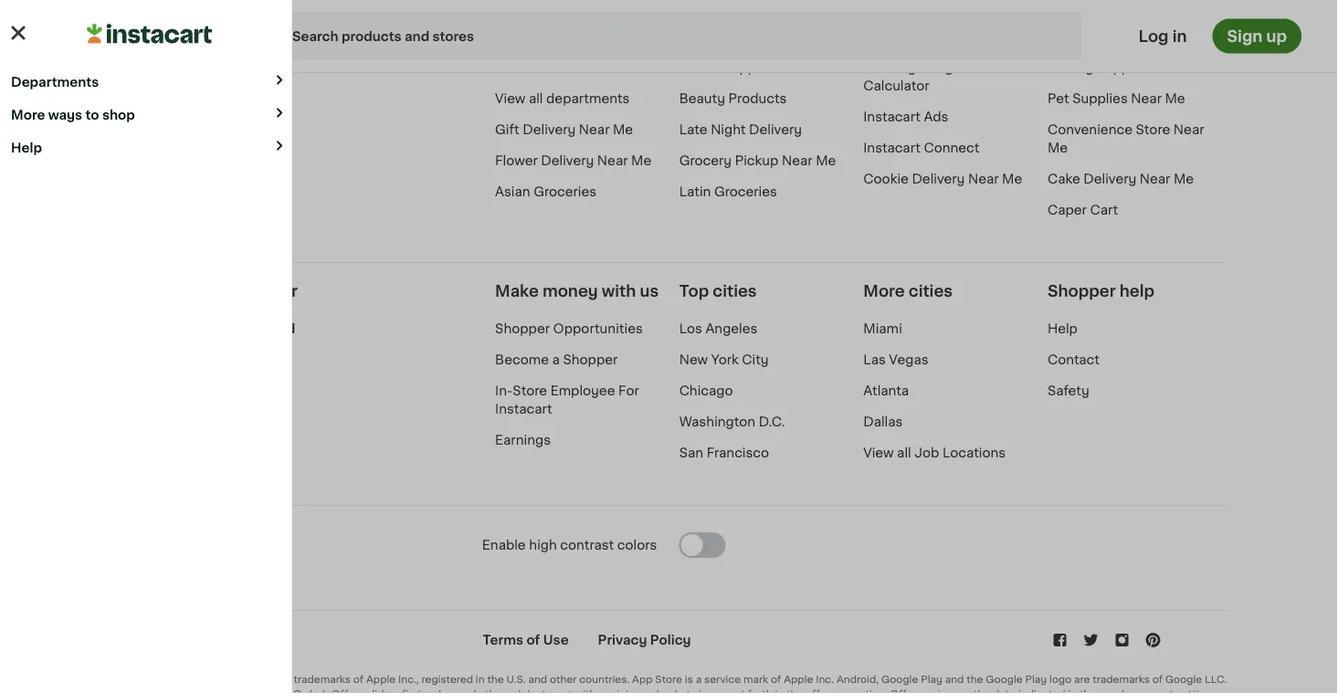 Task type: locate. For each thing, give the bounding box(es) containing it.
contrast
[[560, 539, 614, 551]]

supplies up products
[[723, 61, 778, 74]]

store inside the apple and the apple logo are trademarks of apple inc., registered in the u.s. and other countries. app store is a service mark of apple inc. android, google play and the google play logo are trademarks of google llc. terms for free delivery (first order): offer valid on first order made through instacart with a minimum basket size as set forth in the offer promotion. offer expires on the date indicated in the user's account setting
[[655, 674, 682, 684]]

instacart inside in-store employee for instacart
[[495, 403, 552, 415]]

convenience store near me
[[1047, 123, 1204, 154]]

0 horizontal spatial terms
[[146, 689, 176, 693]]

view all departments
[[495, 92, 630, 105]]

delivery down view all departments
[[523, 123, 576, 136]]

2 offer from the left
[[890, 689, 916, 693]]

view down dallas
[[863, 446, 894, 459]]

privacy policy link
[[598, 634, 691, 646]]

0 horizontal spatial cities
[[713, 283, 757, 299]]

shopper
[[229, 283, 298, 299], [1047, 283, 1116, 299], [495, 322, 550, 335], [563, 353, 618, 366]]

more ways to shop button
[[0, 98, 291, 131]]

store up basket at bottom
[[655, 674, 682, 684]]

of up account
[[1152, 674, 1163, 684]]

beauty products
[[679, 92, 787, 105]]

gift delivery near me
[[495, 123, 633, 136]]

2 vertical spatial store
[[655, 674, 682, 684]]

supplies up convenience
[[1072, 92, 1128, 105]]

near down pet supplies near me
[[1173, 123, 1204, 136]]

beauty down office
[[679, 92, 725, 105]]

0 horizontal spatial and
[[178, 674, 197, 684]]

grocery inside grocery budget calculator
[[863, 61, 916, 74]]

become a shopper
[[146, 283, 298, 299], [495, 353, 618, 366]]

view
[[495, 92, 525, 105], [863, 446, 894, 459]]

1 horizontal spatial view
[[863, 446, 894, 459]]

account
[[1132, 689, 1174, 693]]

near right pickup on the top right
[[782, 154, 812, 167]]

me for convenience store near me
[[1047, 141, 1068, 154]]

flower
[[495, 154, 538, 167]]

log
[[1139, 28, 1169, 44]]

beauty
[[1047, 61, 1093, 74], [679, 92, 725, 105]]

groceries for pickup
[[714, 185, 777, 198]]

near down log in
[[1155, 61, 1186, 74]]

0 vertical spatial store
[[1136, 123, 1170, 136]]

terms of use link
[[483, 634, 569, 646]]

1 vertical spatial more
[[863, 283, 905, 299]]

with down countries.
[[575, 689, 596, 693]]

0 vertical spatial all
[[529, 92, 543, 105]]

supplies up pet supplies near me
[[1097, 61, 1152, 74]]

1 horizontal spatial groceries
[[714, 185, 777, 198]]

instacart down in-
[[495, 403, 552, 415]]

pet
[[1047, 92, 1069, 105]]

contact
[[1047, 353, 1100, 366]]

2 play from the left
[[1025, 674, 1047, 684]]

instagram image
[[1113, 631, 1131, 649]]

1 vertical spatial store
[[513, 384, 547, 397]]

beauty products link
[[679, 92, 787, 105]]

grocery pickup near me
[[679, 154, 836, 167]]

logo up indicated on the right of page
[[1049, 674, 1072, 684]]

las vegas
[[863, 353, 928, 366]]

gift
[[495, 123, 519, 136]]

beauty for beauty supplies near me
[[1047, 61, 1093, 74]]

delivery for cookie delivery near me
[[912, 172, 965, 185]]

store inside in-store employee for instacart
[[513, 384, 547, 397]]

are down twitter image
[[1074, 674, 1090, 684]]

1 horizontal spatial cities
[[909, 283, 953, 299]]

1 vertical spatial become
[[495, 353, 549, 366]]

shopper opportunities link
[[495, 322, 643, 335]]

2 google from the left
[[986, 674, 1023, 684]]

enable
[[482, 539, 526, 551]]

0 vertical spatial more
[[11, 108, 45, 121]]

earnings
[[495, 434, 551, 446]]

cities up vegas
[[909, 283, 953, 299]]

0 vertical spatial view
[[495, 92, 525, 105]]

1 vertical spatial become a shopper
[[495, 353, 618, 366]]

become a shopper up "android" on the left top
[[146, 283, 298, 299]]

groceries for delivery
[[533, 185, 596, 198]]

on right "expires"
[[958, 689, 971, 693]]

grocery
[[863, 61, 916, 74], [679, 154, 732, 167]]

delivery up cart
[[1083, 172, 1136, 185]]

me inside convenience store near me
[[1047, 141, 1068, 154]]

of up the valid
[[353, 674, 364, 684]]

shopper up help 'link'
[[1047, 283, 1116, 299]]

store down "become a shopper" link
[[513, 384, 547, 397]]

view up gift
[[495, 92, 525, 105]]

1 horizontal spatial offer
[[890, 689, 916, 693]]

near inside convenience store near me
[[1173, 123, 1204, 136]]

1 on from the left
[[386, 689, 399, 693]]

2 horizontal spatial google
[[1165, 674, 1202, 684]]

0 horizontal spatial store
[[513, 384, 547, 397]]

in right log
[[1172, 28, 1187, 44]]

1 vertical spatial beauty
[[679, 92, 725, 105]]

terms up u.s.
[[483, 634, 523, 646]]

1 horizontal spatial store
[[655, 674, 682, 684]]

me
[[1189, 61, 1209, 74], [1165, 92, 1185, 105], [613, 123, 633, 136], [1047, 141, 1068, 154], [631, 154, 651, 167], [816, 154, 836, 167], [1002, 172, 1022, 185], [1174, 172, 1194, 185]]

1 apple from the left
[[146, 674, 175, 684]]

near down connect
[[968, 172, 999, 185]]

sign up button
[[1212, 19, 1301, 53]]

and up "expires"
[[945, 674, 964, 684]]

0 horizontal spatial more
[[11, 108, 45, 121]]

1 vertical spatial all
[[897, 446, 911, 459]]

flower delivery near me
[[495, 154, 651, 167]]

store inside convenience store near me
[[1136, 123, 1170, 136]]

google
[[881, 674, 918, 684], [986, 674, 1023, 684], [1165, 674, 1202, 684]]

instacart up cookie
[[863, 141, 920, 154]]

store down pet supplies near me
[[1136, 123, 1170, 136]]

0 horizontal spatial become
[[146, 283, 212, 299]]

high
[[529, 539, 557, 551]]

the
[[199, 674, 216, 684], [487, 674, 504, 684], [966, 674, 983, 684], [786, 689, 803, 693], [974, 689, 990, 693], [1080, 689, 1096, 693]]

beauty down shop
[[1047, 61, 1093, 74]]

1 vertical spatial terms
[[146, 689, 176, 693]]

me for grocery pickup near me
[[816, 154, 836, 167]]

1 horizontal spatial are
[[1074, 674, 1090, 684]]

1 trademarks from the left
[[294, 674, 351, 684]]

delivery for gift delivery near me
[[523, 123, 576, 136]]

more up miami link
[[863, 283, 905, 299]]

new
[[679, 353, 708, 366]]

1 horizontal spatial help
[[1047, 322, 1078, 335]]

help up contact on the right
[[1047, 322, 1078, 335]]

trademarks up order):
[[294, 674, 351, 684]]

near for cookie delivery near me
[[968, 172, 999, 185]]

1 groceries from the left
[[533, 185, 596, 198]]

shopper up "android" on the left top
[[229, 283, 298, 299]]

near down gift delivery near me link
[[597, 154, 628, 167]]

1 logo from the left
[[250, 674, 273, 684]]

0 horizontal spatial on
[[386, 689, 399, 693]]

with left the us
[[602, 283, 636, 299]]

1 horizontal spatial all
[[897, 446, 911, 459]]

1 horizontal spatial beauty
[[1047, 61, 1093, 74]]

0 horizontal spatial logo
[[250, 674, 273, 684]]

2 groceries from the left
[[714, 185, 777, 198]]

job
[[914, 446, 939, 459]]

0 vertical spatial become
[[146, 283, 212, 299]]

me for beauty supplies near me
[[1189, 61, 1209, 74]]

0 horizontal spatial beauty
[[679, 92, 725, 105]]

4 apple from the left
[[784, 674, 813, 684]]

play up indicated on the right of page
[[1025, 674, 1047, 684]]

groceries down pickup on the top right
[[714, 185, 777, 198]]

groceries down "flower delivery near me" link
[[533, 185, 596, 198]]

shopper up employee
[[563, 353, 618, 366]]

chicago
[[679, 384, 733, 397]]

offer left the valid
[[332, 689, 358, 693]]

0 horizontal spatial play
[[921, 674, 942, 684]]

to
[[85, 108, 99, 121]]

1 are from the left
[[275, 674, 291, 684]]

1 vertical spatial with
[[575, 689, 596, 693]]

me for cookie delivery near me
[[1002, 172, 1022, 185]]

help link
[[1047, 322, 1078, 335]]

0 vertical spatial help
[[11, 141, 42, 154]]

0 horizontal spatial help
[[11, 141, 42, 154]]

basket
[[656, 689, 690, 693]]

become a shopper down shopper opportunities link
[[495, 353, 618, 366]]

supplies
[[723, 61, 778, 74], [1097, 61, 1152, 74], [1072, 92, 1128, 105]]

1 google from the left
[[881, 674, 918, 684]]

all down baked goods
[[529, 92, 543, 105]]

dallas
[[863, 415, 903, 428]]

delivery down connect
[[912, 172, 965, 185]]

los angeles link
[[679, 322, 758, 335]]

0 horizontal spatial with
[[575, 689, 596, 693]]

1 and from the left
[[178, 674, 197, 684]]

help button
[[0, 131, 291, 164]]

delivery for flower delivery near me
[[541, 154, 594, 167]]

grocery up calculator
[[863, 61, 916, 74]]

1 horizontal spatial and
[[528, 674, 547, 684]]

play up "expires"
[[921, 674, 942, 684]]

0 horizontal spatial view
[[495, 92, 525, 105]]

0 horizontal spatial trademarks
[[294, 674, 351, 684]]

through
[[485, 689, 525, 693]]

2 horizontal spatial store
[[1136, 123, 1170, 136]]

office supplies link
[[679, 61, 778, 74]]

sign up
[[1227, 28, 1287, 44]]

near for cake delivery near me
[[1140, 172, 1170, 185]]

cities for more cities
[[909, 283, 953, 299]]

instacart down calculator
[[863, 110, 920, 123]]

more left ways at the top left of page
[[11, 108, 45, 121]]

2 cities from the left
[[909, 283, 953, 299]]

1 vertical spatial view
[[863, 446, 894, 459]]

2 trademarks from the left
[[1093, 674, 1150, 684]]

budget
[[919, 61, 966, 74]]

(first
[[265, 689, 291, 693]]

near down departments
[[579, 123, 610, 136]]

us
[[640, 283, 659, 299]]

as
[[715, 689, 727, 693]]

1 horizontal spatial trademarks
[[1093, 674, 1150, 684]]

departments
[[11, 75, 99, 88]]

caper cart
[[1047, 203, 1118, 216]]

shop by location link
[[1047, 30, 1161, 43]]

0 vertical spatial beauty
[[1047, 61, 1093, 74]]

1 horizontal spatial with
[[602, 283, 636, 299]]

0 horizontal spatial become a shopper
[[146, 283, 298, 299]]

near for beauty supplies near me
[[1155, 61, 1186, 74]]

cake
[[1047, 172, 1080, 185]]

cities up angeles
[[713, 283, 757, 299]]

pet supplies near me link
[[1047, 92, 1185, 105]]

near down beauty supplies near me
[[1131, 92, 1162, 105]]

offer
[[806, 689, 830, 693]]

google left llc. in the bottom right of the page
[[1165, 674, 1202, 684]]

free
[[196, 689, 218, 693]]

2 on from the left
[[958, 689, 971, 693]]

1 horizontal spatial become a shopper
[[495, 353, 618, 366]]

logo up (first
[[250, 674, 273, 684]]

offer left "expires"
[[890, 689, 916, 693]]

miami
[[863, 322, 902, 335]]

0 horizontal spatial groceries
[[533, 185, 596, 198]]

instacart ads link
[[863, 110, 948, 123]]

first
[[402, 689, 422, 693]]

0 horizontal spatial google
[[881, 674, 918, 684]]

privacy policy
[[598, 634, 691, 646]]

1 cities from the left
[[713, 283, 757, 299]]

1 horizontal spatial on
[[958, 689, 971, 693]]

and right u.s.
[[528, 674, 547, 684]]

1 horizontal spatial play
[[1025, 674, 1047, 684]]

in-store employee for instacart link
[[495, 384, 639, 415]]

0 horizontal spatial are
[[275, 674, 291, 684]]

are
[[275, 674, 291, 684], [1074, 674, 1090, 684]]

store for convenience
[[1136, 123, 1170, 136]]

0 vertical spatial terms
[[483, 634, 523, 646]]

0 horizontal spatial all
[[529, 92, 543, 105]]

trademarks up user's on the bottom of page
[[1093, 674, 1150, 684]]

3 and from the left
[[945, 674, 964, 684]]

late night delivery
[[679, 123, 802, 136]]

and up for
[[178, 674, 197, 684]]

view for view all departments
[[495, 92, 525, 105]]

3 google from the left
[[1165, 674, 1202, 684]]

atlanta link
[[863, 384, 909, 397]]

me for cake delivery near me
[[1174, 172, 1194, 185]]

apple and the apple logo are trademarks of apple inc., registered in the u.s. and other countries. app store is a service mark of apple inc. android, google play and the google play logo are trademarks of google llc. terms for free delivery (first order): offer valid on first order made through instacart with a minimum basket size as set forth in the offer promotion. offer expires on the date indicated in the user's account setting
[[146, 674, 1227, 693]]

0 horizontal spatial grocery
[[679, 154, 732, 167]]

terms inside the apple and the apple logo are trademarks of apple inc., registered in the u.s. and other countries. app store is a service mark of apple inc. android, google play and the google play logo are trademarks of google llc. terms for free delivery (first order): offer valid on first order made through instacart with a minimum basket size as set forth in the offer promotion. offer expires on the date indicated in the user's account setting
[[146, 689, 176, 693]]

near down convenience store near me on the top
[[1140, 172, 1170, 185]]

1 horizontal spatial more
[[863, 283, 905, 299]]

me for gift delivery near me
[[613, 123, 633, 136]]

1 horizontal spatial grocery
[[863, 61, 916, 74]]

2 horizontal spatial and
[[945, 674, 964, 684]]

help down 'more ways to shop' on the left top of the page
[[11, 141, 42, 154]]

more
[[11, 108, 45, 121], [863, 283, 905, 299]]

beauty supplies near me
[[1047, 61, 1209, 74]]

1 horizontal spatial logo
[[1049, 674, 1072, 684]]

cities for top cities
[[713, 283, 757, 299]]

new york city link
[[679, 353, 769, 366]]

all for job
[[897, 446, 911, 459]]

0 horizontal spatial offer
[[332, 689, 358, 693]]

1 vertical spatial grocery
[[679, 154, 732, 167]]

grocery up 'latin'
[[679, 154, 732, 167]]

instacart down other
[[527, 689, 572, 693]]

on
[[386, 689, 399, 693], [958, 689, 971, 693]]

1 horizontal spatial google
[[986, 674, 1023, 684]]

more inside dropdown button
[[11, 108, 45, 121]]

washington d.c. link
[[679, 415, 785, 428]]

terms left for
[[146, 689, 176, 693]]

me for flower delivery near me
[[631, 154, 651, 167]]

google up promotion.
[[881, 674, 918, 684]]

are up (first
[[275, 674, 291, 684]]

delivery down gift delivery near me link
[[541, 154, 594, 167]]

0 vertical spatial grocery
[[863, 61, 916, 74]]

google up date
[[986, 674, 1023, 684]]

grocery budget calculator link
[[863, 61, 966, 92]]

delivery right free
[[220, 689, 262, 693]]

in-
[[495, 384, 513, 397]]

all left "job"
[[897, 446, 911, 459]]

opportunities
[[553, 322, 643, 335]]

on left the first
[[386, 689, 399, 693]]

ways
[[48, 108, 82, 121]]

grocery for grocery pickup near me
[[679, 154, 732, 167]]

top
[[679, 283, 709, 299]]

pet supplies near me
[[1047, 92, 1185, 105]]



Task type: describe. For each thing, give the bounding box(es) containing it.
delivery up grocery pickup near me
[[749, 123, 802, 136]]

contact link
[[1047, 353, 1100, 366]]

close main menu image
[[7, 22, 29, 44]]

supplies for products
[[723, 61, 778, 74]]

los angeles
[[679, 322, 758, 335]]

grocery pickup near me link
[[679, 154, 836, 167]]

3 apple from the left
[[366, 674, 396, 684]]

in right forth
[[775, 689, 784, 693]]

privacy
[[598, 634, 647, 646]]

baked goods link
[[495, 61, 582, 74]]

view for view all job locations
[[863, 446, 894, 459]]

near for pet supplies near me
[[1131, 92, 1162, 105]]

asian groceries
[[495, 185, 596, 198]]

near for gift delivery near me
[[579, 123, 610, 136]]

android,
[[837, 674, 879, 684]]

0 vertical spatial become a shopper
[[146, 283, 298, 299]]

1 play from the left
[[921, 674, 942, 684]]

san francisco link
[[679, 446, 769, 459]]

instacart inside the apple and the apple logo are trademarks of apple inc., registered in the u.s. and other countries. app store is a service mark of apple inc. android, google play and the google play logo are trademarks of google llc. terms for free delivery (first order): offer valid on first order made through instacart with a minimum basket size as set forth in the offer promotion. offer expires on the date indicated in the user's account setting
[[527, 689, 572, 693]]

calculator
[[863, 79, 929, 92]]

near for flower delivery near me
[[597, 154, 628, 167]]

las vegas link
[[863, 353, 928, 366]]

make
[[495, 283, 539, 299]]

date
[[993, 689, 1016, 693]]

pickup
[[735, 154, 779, 167]]

baked
[[495, 61, 535, 74]]

policy
[[650, 634, 691, 646]]

in inside log in button
[[1172, 28, 1187, 44]]

latin groceries link
[[679, 185, 777, 198]]

me for pet supplies near me
[[1165, 92, 1185, 105]]

with inside the apple and the apple logo are trademarks of apple inc., registered in the u.s. and other countries. app store is a service mark of apple inc. android, google play and the google play logo are trademarks of google llc. terms for free delivery (first order): offer valid on first order made through instacart with a minimum basket size as set forth in the offer promotion. offer expires on the date indicated in the user's account setting
[[575, 689, 596, 693]]

instacart ads
[[863, 110, 948, 123]]

shopper down make
[[495, 322, 550, 335]]

convenience
[[1047, 123, 1132, 136]]

of left use
[[526, 634, 540, 646]]

for
[[618, 384, 639, 397]]

view all job locations
[[863, 446, 1006, 459]]

vegas
[[889, 353, 928, 366]]

other
[[550, 674, 577, 684]]

2 logo from the left
[[1049, 674, 1072, 684]]

in up made
[[476, 674, 485, 684]]

locations
[[942, 446, 1006, 459]]

terms of use
[[483, 634, 569, 646]]

supplies for supplies
[[1097, 61, 1152, 74]]

instacart logo image
[[87, 24, 212, 44]]

android link
[[243, 319, 295, 338]]

expires
[[919, 689, 956, 693]]

more for more cities
[[863, 283, 905, 299]]

all for departments
[[529, 92, 543, 105]]

twitter image
[[1082, 631, 1100, 649]]

android
[[243, 322, 295, 335]]

2 are from the left
[[1074, 674, 1090, 684]]

dallas link
[[863, 415, 903, 428]]

enable high contrast colors
[[482, 539, 657, 551]]

angeles
[[705, 322, 758, 335]]

atlanta
[[863, 384, 909, 397]]

caper cart link
[[1047, 203, 1118, 216]]

mark
[[743, 674, 768, 684]]

cookie delivery near me
[[863, 172, 1022, 185]]

san francisco
[[679, 446, 769, 459]]

order
[[424, 689, 451, 693]]

1 offer from the left
[[332, 689, 358, 693]]

shopper opportunities
[[495, 322, 643, 335]]

main menu dialog
[[0, 0, 1338, 693]]

minimum
[[607, 689, 654, 693]]

ads
[[924, 110, 948, 123]]

caper
[[1047, 203, 1087, 216]]

latin groceries
[[679, 185, 777, 198]]

log in
[[1139, 28, 1187, 44]]

set
[[729, 689, 745, 693]]

countries.
[[579, 674, 630, 684]]

service
[[704, 674, 741, 684]]

1 horizontal spatial become
[[495, 353, 549, 366]]

facebook image
[[1051, 631, 1069, 649]]

llc.
[[1205, 674, 1227, 684]]

1 horizontal spatial terms
[[483, 634, 523, 646]]

las
[[863, 353, 886, 366]]

products
[[728, 92, 787, 105]]

delivery for cake delivery near me
[[1083, 172, 1136, 185]]

office
[[679, 61, 720, 74]]

grocery for grocery budget calculator
[[863, 61, 916, 74]]

employee
[[550, 384, 615, 397]]

city
[[742, 353, 769, 366]]

of up forth
[[771, 674, 781, 684]]

beauty for beauty products
[[679, 92, 725, 105]]

forth
[[748, 689, 772, 693]]

near for convenience store near me
[[1173, 123, 1204, 136]]

view all departments link
[[495, 92, 630, 105]]

view all job locations link
[[863, 446, 1006, 459]]

night
[[711, 123, 746, 136]]

cake delivery near me link
[[1047, 172, 1194, 185]]

departments button
[[0, 65, 291, 98]]

pinterest image
[[1144, 631, 1162, 649]]

in right indicated on the right of page
[[1068, 689, 1077, 693]]

store for in-
[[513, 384, 547, 397]]

washington d.c.
[[679, 415, 785, 428]]

become a shopper link
[[495, 353, 618, 366]]

safety
[[1047, 384, 1089, 397]]

size
[[693, 689, 713, 693]]

by
[[1084, 30, 1101, 43]]

baked goods
[[495, 61, 582, 74]]

is
[[685, 674, 693, 684]]

office supplies
[[679, 61, 778, 74]]

use
[[543, 634, 569, 646]]

location
[[1105, 30, 1161, 43]]

delivery inside the apple and the apple logo are trademarks of apple inc., registered in the u.s. and other countries. app store is a service mark of apple inc. android, google play and the google play logo are trademarks of google llc. terms for free delivery (first order): offer valid on first order made through instacart with a minimum basket size as set forth in the offer promotion. offer expires on the date indicated in the user's account setting
[[220, 689, 262, 693]]

los
[[679, 322, 702, 335]]

2 apple from the left
[[218, 674, 248, 684]]

connect
[[924, 141, 979, 154]]

0 vertical spatial with
[[602, 283, 636, 299]]

sign
[[1227, 28, 1262, 44]]

more ways to shop
[[11, 108, 135, 121]]

york
[[711, 353, 739, 366]]

miami link
[[863, 322, 902, 335]]

more for more ways to shop
[[11, 108, 45, 121]]

u.s.
[[506, 674, 526, 684]]

shopper help
[[1047, 283, 1154, 299]]

shop by location
[[1047, 30, 1161, 43]]

shop
[[1047, 30, 1081, 43]]

inc.
[[816, 674, 834, 684]]

2 and from the left
[[528, 674, 547, 684]]

help inside dropdown button
[[11, 141, 42, 154]]

gift delivery near me link
[[495, 123, 633, 136]]

1 vertical spatial help
[[1047, 322, 1078, 335]]

instacart home image
[[66, 23, 203, 45]]

more cities
[[863, 283, 953, 299]]

cake delivery near me
[[1047, 172, 1194, 185]]

late night delivery link
[[679, 123, 802, 136]]

help
[[1120, 283, 1154, 299]]

log in button
[[1133, 19, 1192, 53]]

near for grocery pickup near me
[[782, 154, 812, 167]]



Task type: vqa. For each thing, say whether or not it's contained in the screenshot.
6th Spend $40, save $8 from right
no



